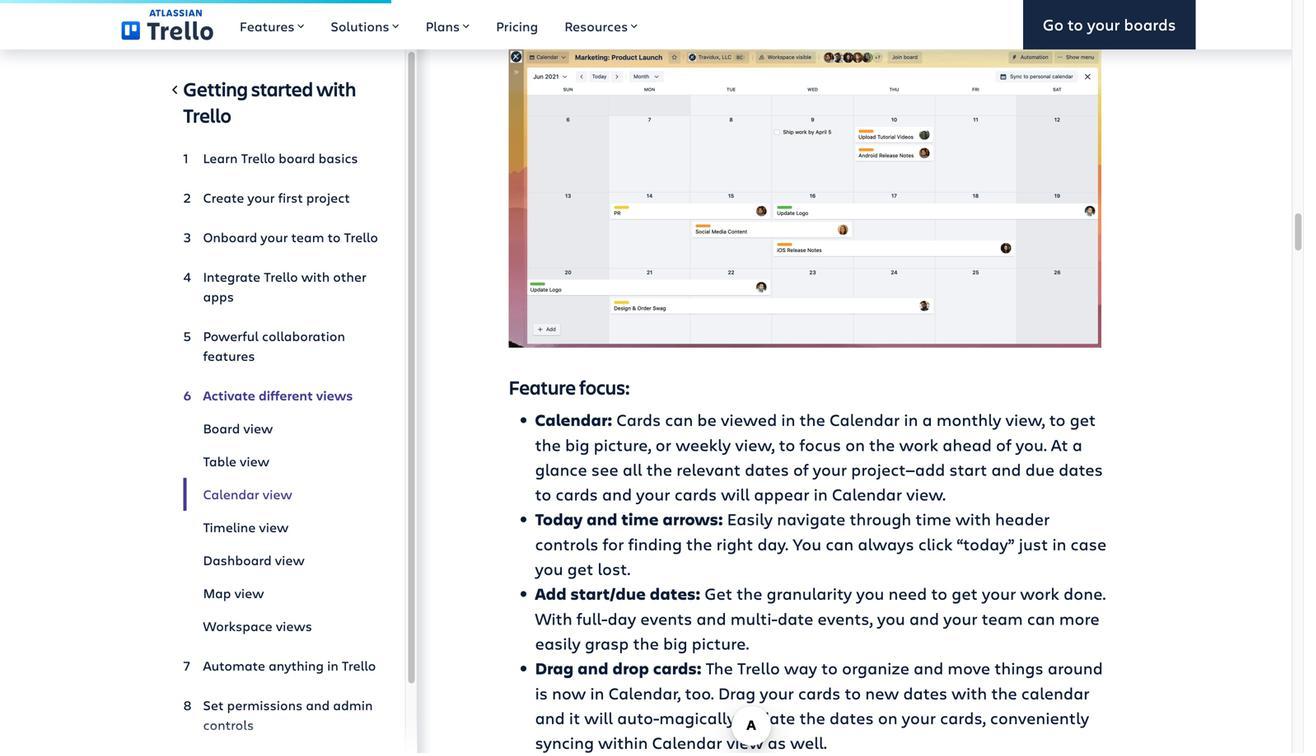 Task type: vqa. For each thing, say whether or not it's contained in the screenshot.
left list
no



Task type: locate. For each thing, give the bounding box(es) containing it.
2 horizontal spatial can
[[1028, 608, 1056, 630]]

will inside the trello way to organize and move things around is now in calendar, too. drag your cards to new dates with the calendar and it will auto-magically update the dates on your cards, conveniently syncing within calendar view as well.
[[585, 707, 613, 729]]

view
[[243, 420, 273, 437], [240, 453, 270, 470], [263, 486, 292, 503], [259, 519, 289, 536], [275, 551, 305, 569], [235, 584, 264, 602], [727, 732, 764, 753]]

view down table view link
[[263, 486, 292, 503]]

view for map view
[[235, 584, 264, 602]]

0 vertical spatial controls
[[535, 533, 599, 555]]

dashboard view
[[203, 551, 305, 569]]

2 vertical spatial get
[[952, 582, 978, 605]]

trello inside the trello way to organize and move things around is now in calendar, too. drag your cards to new dates with the calendar and it will auto-magically update the dates on your cards, conveniently syncing within calendar view as well.
[[738, 657, 780, 679]]

integrate trello with other apps link
[[183, 260, 379, 313]]

1 vertical spatial can
[[826, 533, 854, 555]]

of
[[997, 434, 1012, 456], [794, 458, 809, 481]]

pricing
[[496, 17, 538, 35]]

with inside the trello way to organize and move things around is now in calendar, too. drag your cards to new dates with the calendar and it will auto-magically update the dates on your cards, conveniently syncing within calendar view as well.
[[952, 682, 988, 704]]

can right you
[[826, 533, 854, 555]]

features button
[[227, 0, 318, 49]]

team inside get the granularity you need to get your work done. with full-day events and multi-date events, you and your team can more easily grasp the big picture.
[[982, 608, 1024, 630]]

1 horizontal spatial view,
[[1006, 408, 1046, 431]]

view, up you. at the bottom right
[[1006, 408, 1046, 431]]

drag down easily
[[535, 657, 574, 680]]

project—add
[[852, 458, 946, 481]]

the trello way to organize and move things around is now in calendar, too. drag your cards to new dates with the calendar and it will auto-magically update the dates on your cards, conveniently syncing within calendar view as well.
[[535, 657, 1104, 753]]

permissions
[[227, 697, 303, 714]]

1 horizontal spatial team
[[982, 608, 1024, 630]]

done.
[[1064, 582, 1107, 605]]

will
[[722, 483, 750, 505], [585, 707, 613, 729]]

trello inside 'getting started with trello'
[[183, 102, 231, 128]]

basics
[[319, 149, 358, 167]]

at
[[1052, 434, 1069, 456]]

1 horizontal spatial time
[[916, 508, 952, 530]]

dates down new
[[830, 707, 874, 729]]

magically
[[660, 707, 736, 729]]

work
[[900, 434, 939, 456], [1021, 582, 1060, 605]]

your inside go to your boards link
[[1088, 14, 1121, 35]]

trello
[[183, 102, 231, 128], [241, 149, 275, 167], [344, 228, 378, 246], [264, 268, 298, 286], [342, 657, 376, 675], [738, 657, 780, 679]]

feature focus:
[[509, 374, 630, 400]]

learn trello board basics
[[203, 149, 358, 167]]

can left more
[[1028, 608, 1056, 630]]

trello right learn at the top of the page
[[241, 149, 275, 167]]

your left "first" at top left
[[248, 189, 275, 206]]

2 horizontal spatial cards
[[799, 682, 841, 704]]

view left as
[[727, 732, 764, 753]]

get inside cards can be viewed in the calendar in a monthly view, to get the big picture, or weekly view, to focus on the work ahead of you. at a glance see all the relevant dates of your project—add start and due dates to cards and your cards will appear in calendar view.
[[1070, 408, 1097, 431]]

team down "first" at top left
[[291, 228, 324, 246]]

board view link
[[183, 412, 379, 445]]

work up project—add
[[900, 434, 939, 456]]

you up add
[[535, 558, 564, 580]]

2 horizontal spatial get
[[1070, 408, 1097, 431]]

big down calendar:
[[565, 434, 590, 456]]

your down "today"
[[982, 582, 1017, 605]]

get the granularity you need to get your work done. with full-day events and multi-date events, you and your team can more easily grasp the big picture.
[[535, 582, 1107, 655]]

calendar view
[[203, 486, 292, 503]]

relevant
[[677, 458, 741, 481]]

auto-
[[618, 707, 660, 729]]

activate different views
[[203, 387, 353, 404]]

add
[[535, 583, 567, 605]]

0 horizontal spatial controls
[[203, 716, 254, 734]]

the up glance
[[535, 434, 561, 456]]

and left move at bottom
[[914, 657, 944, 679]]

of left you. at the bottom right
[[997, 434, 1012, 456]]

1 vertical spatial work
[[1021, 582, 1060, 605]]

0 horizontal spatial big
[[565, 434, 590, 456]]

workspace
[[203, 617, 273, 635]]

easily
[[728, 508, 773, 530]]

with left other
[[301, 268, 330, 286]]

with right started
[[317, 76, 356, 102]]

0 vertical spatial will
[[722, 483, 750, 505]]

in right now
[[591, 682, 605, 704]]

dates down the "at"
[[1059, 458, 1104, 481]]

calendar up the through
[[832, 483, 903, 505]]

getting
[[183, 76, 248, 102]]

1 vertical spatial controls
[[203, 716, 254, 734]]

0 vertical spatial drag
[[535, 657, 574, 680]]

1 horizontal spatial controls
[[535, 533, 599, 555]]

your inside 'onboard your team to trello' link
[[261, 228, 288, 246]]

create your first project link
[[183, 181, 379, 214]]

the up the 'multi-'
[[737, 582, 763, 605]]

grasp
[[585, 632, 629, 655]]

on down new
[[879, 707, 898, 729]]

0 vertical spatial of
[[997, 434, 1012, 456]]

more
[[1060, 608, 1100, 630]]

automate anything in trello link
[[183, 650, 379, 683]]

0 horizontal spatial a
[[923, 408, 933, 431]]

to down project at left
[[328, 228, 341, 246]]

powerful
[[203, 327, 259, 345]]

easily
[[535, 632, 581, 655]]

2 vertical spatial you
[[878, 608, 906, 630]]

work left done.
[[1021, 582, 1060, 605]]

in right anything
[[327, 657, 339, 675]]

learn trello board basics link
[[183, 142, 379, 175]]

picture,
[[594, 434, 652, 456]]

trello right the
[[738, 657, 780, 679]]

2 time from the left
[[622, 508, 659, 530]]

1 vertical spatial drag
[[719, 682, 756, 704]]

0 horizontal spatial view,
[[736, 434, 775, 456]]

trello up admin
[[342, 657, 376, 675]]

controls
[[535, 533, 599, 555], [203, 716, 254, 734]]

1 horizontal spatial will
[[722, 483, 750, 505]]

start/due
[[571, 583, 646, 605]]

work inside get the granularity you need to get your work done. with full-day events and multi-date events, you and your team can more easily grasp the big picture.
[[1021, 582, 1060, 605]]

0 vertical spatial you
[[535, 558, 564, 580]]

trello down 'onboard your team to trello' link
[[264, 268, 298, 286]]

0 horizontal spatial views
[[276, 617, 312, 635]]

1 horizontal spatial can
[[826, 533, 854, 555]]

big inside get the granularity you need to get your work done. with full-day events and multi-date events, you and your team can more easily grasp the big picture.
[[664, 632, 688, 655]]

1 vertical spatial team
[[982, 608, 1024, 630]]

can left be
[[665, 408, 694, 431]]

the
[[800, 408, 826, 431], [535, 434, 561, 456], [870, 434, 896, 456], [647, 458, 673, 481], [687, 533, 713, 555], [737, 582, 763, 605], [633, 632, 659, 655], [992, 682, 1018, 704], [800, 707, 826, 729]]

pricing link
[[483, 0, 552, 49]]

dates right new
[[904, 682, 948, 704]]

view for timeline view
[[259, 519, 289, 536]]

your down create your first project
[[261, 228, 288, 246]]

view inside the trello way to organize and move things around is now in calendar, too. drag your cards to new dates with the calendar and it will auto-magically update the dates on your cards, conveniently syncing within calendar view as well.
[[727, 732, 764, 753]]

on right focus
[[846, 434, 866, 456]]

with up "today"
[[956, 508, 992, 530]]

to right need on the bottom right
[[932, 582, 948, 605]]

your up update
[[760, 682, 794, 704]]

trello up other
[[344, 228, 378, 246]]

team up things
[[982, 608, 1024, 630]]

always
[[858, 533, 915, 555]]

1 horizontal spatial get
[[952, 582, 978, 605]]

0 horizontal spatial team
[[291, 228, 324, 246]]

view down timeline view link at the left bottom of the page
[[275, 551, 305, 569]]

plans
[[426, 17, 460, 35]]

calendar:
[[535, 409, 613, 431]]

go to your boards
[[1044, 14, 1177, 35]]

0 vertical spatial big
[[565, 434, 590, 456]]

in inside the trello way to organize and move things around is now in calendar, too. drag your cards to new dates with the calendar and it will auto-magically update the dates on your cards, conveniently syncing within calendar view as well.
[[591, 682, 605, 704]]

to right go
[[1068, 14, 1084, 35]]

0 horizontal spatial will
[[585, 707, 613, 729]]

0 vertical spatial a
[[923, 408, 933, 431]]

and left admin
[[306, 697, 330, 714]]

today and time arrows:
[[535, 508, 723, 530]]

add start/due dates:
[[535, 583, 701, 605]]

0 horizontal spatial time
[[622, 508, 659, 530]]

views right different
[[316, 387, 353, 404]]

time
[[916, 508, 952, 530], [622, 508, 659, 530]]

0 horizontal spatial work
[[900, 434, 939, 456]]

1 horizontal spatial views
[[316, 387, 353, 404]]

0 horizontal spatial can
[[665, 408, 694, 431]]

the inside easily navigate through time with header controls for finding the right day. you can always click "today" just in case you get lost.
[[687, 533, 713, 555]]

view down calendar view link
[[259, 519, 289, 536]]

to
[[1068, 14, 1084, 35], [328, 228, 341, 246], [1050, 408, 1066, 431], [779, 434, 796, 456], [535, 483, 552, 505], [932, 582, 948, 605], [822, 657, 838, 679], [845, 682, 862, 704]]

to up today on the bottom of the page
[[535, 483, 552, 505]]

on inside cards can be viewed in the calendar in a monthly view, to get the big picture, or weekly view, to focus on the work ahead of you. at a glance see all the relevant dates of your project—add start and due dates to cards and your cards will appear in calendar view.
[[846, 434, 866, 456]]

time up finding
[[622, 508, 659, 530]]

events
[[641, 608, 693, 630]]

view up calendar view
[[240, 453, 270, 470]]

1 horizontal spatial drag
[[719, 682, 756, 704]]

0 horizontal spatial get
[[568, 558, 594, 580]]

with
[[317, 76, 356, 102], [301, 268, 330, 286], [956, 508, 992, 530], [952, 682, 988, 704]]

2 vertical spatial can
[[1028, 608, 1056, 630]]

calendar down 'magically'
[[652, 732, 723, 753]]

view right map
[[235, 584, 264, 602]]

dates up appear
[[745, 458, 790, 481]]

getting started with trello
[[183, 76, 356, 128]]

view,
[[1006, 408, 1046, 431], [736, 434, 775, 456]]

controls down set
[[203, 716, 254, 734]]

1 vertical spatial on
[[879, 707, 898, 729]]

0 vertical spatial work
[[900, 434, 939, 456]]

feature
[[509, 374, 576, 400]]

controls inside easily navigate through time with header controls for finding the right day. you can always click "today" just in case you get lost.
[[535, 533, 599, 555]]

of up appear
[[794, 458, 809, 481]]

cards up the arrows:
[[675, 483, 717, 505]]

getting started with trello link
[[183, 76, 379, 135]]

1 horizontal spatial of
[[997, 434, 1012, 456]]

big up the cards:
[[664, 632, 688, 655]]

calendar,
[[609, 682, 681, 704]]

1 vertical spatial view,
[[736, 434, 775, 456]]

viewed
[[721, 408, 778, 431]]

1 horizontal spatial work
[[1021, 582, 1060, 605]]

0 vertical spatial can
[[665, 408, 694, 431]]

drag down the
[[719, 682, 756, 704]]

0 horizontal spatial on
[[846, 434, 866, 456]]

go to your boards link
[[1024, 0, 1197, 49]]

the down the or
[[647, 458, 673, 481]]

started
[[251, 76, 313, 102]]

calendar
[[830, 408, 900, 431], [832, 483, 903, 505], [203, 486, 259, 503], [652, 732, 723, 753]]

0 vertical spatial views
[[316, 387, 353, 404]]

on
[[846, 434, 866, 456], [879, 707, 898, 729]]

a
[[923, 408, 933, 431], [1073, 434, 1083, 456]]

cards down way
[[799, 682, 841, 704]]

1 vertical spatial get
[[568, 558, 594, 580]]

time up click
[[916, 508, 952, 530]]

your inside create your first project link
[[248, 189, 275, 206]]

to up the "at"
[[1050, 408, 1066, 431]]

0 horizontal spatial drag
[[535, 657, 574, 680]]

0 horizontal spatial of
[[794, 458, 809, 481]]

a left the monthly
[[923, 408, 933, 431]]

1 vertical spatial views
[[276, 617, 312, 635]]

due
[[1026, 458, 1055, 481]]

cards down glance
[[556, 483, 598, 505]]

cards:
[[654, 657, 702, 680]]

0 vertical spatial on
[[846, 434, 866, 456]]

and up for
[[587, 508, 618, 530]]

and down the get
[[697, 608, 727, 630]]

1 horizontal spatial big
[[664, 632, 688, 655]]

map view
[[203, 584, 264, 602]]

view right 'board'
[[243, 420, 273, 437]]

calendar up timeline
[[203, 486, 259, 503]]

will up easily
[[722, 483, 750, 505]]

big inside cards can be viewed in the calendar in a monthly view, to get the big picture, or weekly view, to focus on the work ahead of you. at a glance see all the relevant dates of your project—add start and due dates to cards and your cards will appear in calendar view.
[[565, 434, 590, 456]]

trello inside 'onboard your team to trello' link
[[344, 228, 378, 246]]

views down 'map view' link
[[276, 617, 312, 635]]

picture.
[[692, 632, 750, 655]]

views
[[316, 387, 353, 404], [276, 617, 312, 635]]

way
[[785, 657, 818, 679]]

1 vertical spatial will
[[585, 707, 613, 729]]

view for table view
[[240, 453, 270, 470]]

you down need on the bottom right
[[878, 608, 906, 630]]

view, down viewed
[[736, 434, 775, 456]]

now
[[552, 682, 586, 704]]

the down the arrows:
[[687, 533, 713, 555]]

drop
[[613, 657, 650, 680]]

in right just
[[1053, 533, 1067, 555]]

you up events,
[[857, 582, 885, 605]]

to inside go to your boards link
[[1068, 14, 1084, 35]]

first
[[278, 189, 303, 206]]

1 vertical spatial a
[[1073, 434, 1083, 456]]

your left boards
[[1088, 14, 1121, 35]]

a right the "at"
[[1073, 434, 1083, 456]]

1 vertical spatial big
[[664, 632, 688, 655]]

0 vertical spatial get
[[1070, 408, 1097, 431]]

learn
[[203, 149, 238, 167]]

with down move at bottom
[[952, 682, 988, 704]]

automate
[[203, 657, 265, 675]]

controls down today on the bottom of the page
[[535, 533, 599, 555]]

1 horizontal spatial on
[[879, 707, 898, 729]]

will right "it" at the bottom left
[[585, 707, 613, 729]]

and
[[992, 458, 1022, 481], [603, 483, 632, 505], [587, 508, 618, 530], [697, 608, 727, 630], [910, 608, 940, 630], [914, 657, 944, 679], [578, 657, 609, 680], [306, 697, 330, 714], [535, 707, 565, 729]]

map
[[203, 584, 231, 602]]

trello down getting
[[183, 102, 231, 128]]

controls inside 'set permissions and admin controls'
[[203, 716, 254, 734]]

granularity
[[767, 582, 853, 605]]

move
[[948, 657, 991, 679]]

or
[[656, 434, 672, 456]]

1 time from the left
[[916, 508, 952, 530]]

calendar up focus
[[830, 408, 900, 431]]



Task type: describe. For each thing, give the bounding box(es) containing it.
focus
[[800, 434, 842, 456]]

it
[[569, 707, 581, 729]]

board view
[[203, 420, 273, 437]]

activate different views link
[[183, 379, 379, 412]]

trello inside integrate trello with other apps
[[264, 268, 298, 286]]

features
[[240, 17, 295, 35]]

set permissions and admin controls link
[[183, 689, 379, 742]]

drag and drop cards:
[[535, 657, 702, 680]]

get inside get the granularity you need to get your work done. with full-day events and multi-date events, you and your team can more easily grasp the big picture.
[[952, 582, 978, 605]]

need
[[889, 582, 928, 605]]

finding
[[629, 533, 683, 555]]

table
[[203, 453, 237, 470]]

table view link
[[183, 445, 379, 478]]

board
[[279, 149, 315, 167]]

trello inside automate anything in trello link
[[342, 657, 376, 675]]

to left focus
[[779, 434, 796, 456]]

anything
[[269, 657, 324, 675]]

through
[[850, 508, 912, 530]]

create your first project
[[203, 189, 350, 206]]

boards
[[1125, 14, 1177, 35]]

1 horizontal spatial a
[[1073, 434, 1083, 456]]

cards can be viewed in the calendar in a monthly view, to get the big picture, or weekly view, to focus on the work ahead of you. at a glance see all the relevant dates of your project—add start and due dates to cards and your cards will appear in calendar view.
[[535, 408, 1104, 505]]

too.
[[685, 682, 715, 704]]

your down focus
[[813, 458, 848, 481]]

lost.
[[598, 558, 631, 580]]

0 vertical spatial team
[[291, 228, 324, 246]]

easily navigate through time with header controls for finding the right day. you can always click "today" just in case you get lost.
[[535, 508, 1107, 580]]

for
[[603, 533, 624, 555]]

cards,
[[941, 707, 987, 729]]

conveniently
[[991, 707, 1090, 729]]

other
[[333, 268, 367, 286]]

get inside easily navigate through time with header controls for finding the right day. you can always click "today" just in case you get lost.
[[568, 558, 594, 580]]

0 horizontal spatial cards
[[556, 483, 598, 505]]

solutions button
[[318, 0, 413, 49]]

can inside get the granularity you need to get your work done. with full-day events and multi-date events, you and your team can more easily grasp the big picture.
[[1028, 608, 1056, 630]]

dashboard view link
[[183, 544, 379, 577]]

is
[[535, 682, 548, 704]]

integrate
[[203, 268, 261, 286]]

features
[[203, 347, 255, 365]]

update
[[740, 707, 796, 729]]

right
[[717, 533, 754, 555]]

view for calendar view
[[263, 486, 292, 503]]

the up 'well.' on the bottom right
[[800, 707, 826, 729]]

collaboration
[[262, 327, 345, 345]]

new
[[866, 682, 900, 704]]

calendar view link
[[183, 478, 379, 511]]

1 vertical spatial of
[[794, 458, 809, 481]]

activate
[[203, 387, 255, 404]]

you.
[[1016, 434, 1048, 456]]

in right viewed
[[782, 408, 796, 431]]

cards inside the trello way to organize and move things around is now in calendar, too. drag your cards to new dates with the calendar and it will auto-magically update the dates on your cards, conveniently syncing within calendar view as well.
[[799, 682, 841, 704]]

and left "it" at the bottom left
[[535, 707, 565, 729]]

around
[[1048, 657, 1104, 679]]

1 vertical spatial you
[[857, 582, 885, 605]]

to inside 'onboard your team to trello' link
[[328, 228, 341, 246]]

day
[[608, 608, 637, 630]]

in up project—add
[[905, 408, 919, 431]]

and down grasp
[[578, 657, 609, 680]]

click
[[919, 533, 953, 555]]

atlassian trello image
[[122, 9, 213, 40]]

can inside cards can be viewed in the calendar in a monthly view, to get the big picture, or weekly view, to focus on the work ahead of you. at a glance see all the relevant dates of your project—add start and due dates to cards and your cards will appear in calendar view.
[[665, 408, 694, 431]]

onboard
[[203, 228, 257, 246]]

calendar
[[1022, 682, 1090, 704]]

can inside easily navigate through time with header controls for finding the right day. you can always click "today" just in case you get lost.
[[826, 533, 854, 555]]

just
[[1019, 533, 1049, 555]]

multi-
[[731, 608, 778, 630]]

create
[[203, 189, 244, 206]]

view.
[[907, 483, 946, 505]]

time inside easily navigate through time with header controls for finding the right day. you can always click "today" just in case you get lost.
[[916, 508, 952, 530]]

automate anything in trello
[[203, 657, 376, 675]]

case
[[1071, 533, 1107, 555]]

view for board view
[[243, 420, 273, 437]]

glance
[[535, 458, 588, 481]]

timeline
[[203, 519, 256, 536]]

date
[[778, 608, 814, 630]]

powerful collaboration features
[[203, 327, 345, 365]]

be
[[698, 408, 717, 431]]

view for dashboard view
[[275, 551, 305, 569]]

your left cards,
[[902, 707, 937, 729]]

things
[[995, 657, 1044, 679]]

an image showing the calendar view of a trello board image
[[509, 33, 1102, 348]]

as
[[768, 732, 787, 753]]

trello inside learn trello board basics link
[[241, 149, 275, 167]]

the down things
[[992, 682, 1018, 704]]

to right way
[[822, 657, 838, 679]]

start
[[950, 458, 988, 481]]

integrate trello with other apps
[[203, 268, 367, 305]]

dates:
[[650, 583, 701, 605]]

with inside 'getting started with trello'
[[317, 76, 356, 102]]

project
[[306, 189, 350, 206]]

set permissions and admin controls
[[203, 697, 373, 734]]

in up navigate
[[814, 483, 828, 505]]

1 horizontal spatial cards
[[675, 483, 717, 505]]

page progress progress bar
[[0, 0, 391, 3]]

well.
[[791, 732, 827, 753]]

0 vertical spatial view,
[[1006, 408, 1046, 431]]

header
[[996, 508, 1051, 530]]

will inside cards can be viewed in the calendar in a monthly view, to get the big picture, or weekly view, to focus on the work ahead of you. at a glance see all the relevant dates of your project—add start and due dates to cards and your cards will appear in calendar view.
[[722, 483, 750, 505]]

with
[[535, 608, 573, 630]]

timeline view link
[[183, 511, 379, 544]]

you inside easily navigate through time with header controls for finding the right day. you can always click "today" just in case you get lost.
[[535, 558, 564, 580]]

the up focus
[[800, 408, 826, 431]]

drag inside the trello way to organize and move things around is now in calendar, too. drag your cards to new dates with the calendar and it will auto-magically update the dates on your cards, conveniently syncing within calendar view as well.
[[719, 682, 756, 704]]

your up move at bottom
[[944, 608, 978, 630]]

calendar inside the trello way to organize and move things around is now in calendar, too. drag your cards to new dates with the calendar and it will auto-magically update the dates on your cards, conveniently syncing within calendar view as well.
[[652, 732, 723, 753]]

the up drop
[[633, 632, 659, 655]]

timeline view
[[203, 519, 289, 536]]

and left due
[[992, 458, 1022, 481]]

you
[[793, 533, 822, 555]]

focus:
[[580, 374, 630, 400]]

solutions
[[331, 17, 390, 35]]

apps
[[203, 288, 234, 305]]

to inside get the granularity you need to get your work done. with full-day events and multi-date events, you and your team can more easily grasp the big picture.
[[932, 582, 948, 605]]

and down need on the bottom right
[[910, 608, 940, 630]]

on inside the trello way to organize and move things around is now in calendar, too. drag your cards to new dates with the calendar and it will auto-magically update the dates on your cards, conveniently syncing within calendar view as well.
[[879, 707, 898, 729]]

appear
[[754, 483, 810, 505]]

with inside integrate trello with other apps
[[301, 268, 330, 286]]

plans button
[[413, 0, 483, 49]]

with inside easily navigate through time with header controls for finding the right day. you can always click "today" just in case you get lost.
[[956, 508, 992, 530]]

your down all
[[637, 483, 671, 505]]

map view link
[[183, 577, 379, 610]]

resources button
[[552, 0, 651, 49]]

navigate
[[777, 508, 846, 530]]

to left new
[[845, 682, 862, 704]]

in inside easily navigate through time with header controls for finding the right day. you can always click "today" just in case you get lost.
[[1053, 533, 1067, 555]]

work inside cards can be viewed in the calendar in a monthly view, to get the big picture, or weekly view, to focus on the work ahead of you. at a glance see all the relevant dates of your project—add start and due dates to cards and your cards will appear in calendar view.
[[900, 434, 939, 456]]

events,
[[818, 608, 874, 630]]

the up project—add
[[870, 434, 896, 456]]

and down see
[[603, 483, 632, 505]]

and inside 'set permissions and admin controls'
[[306, 697, 330, 714]]



